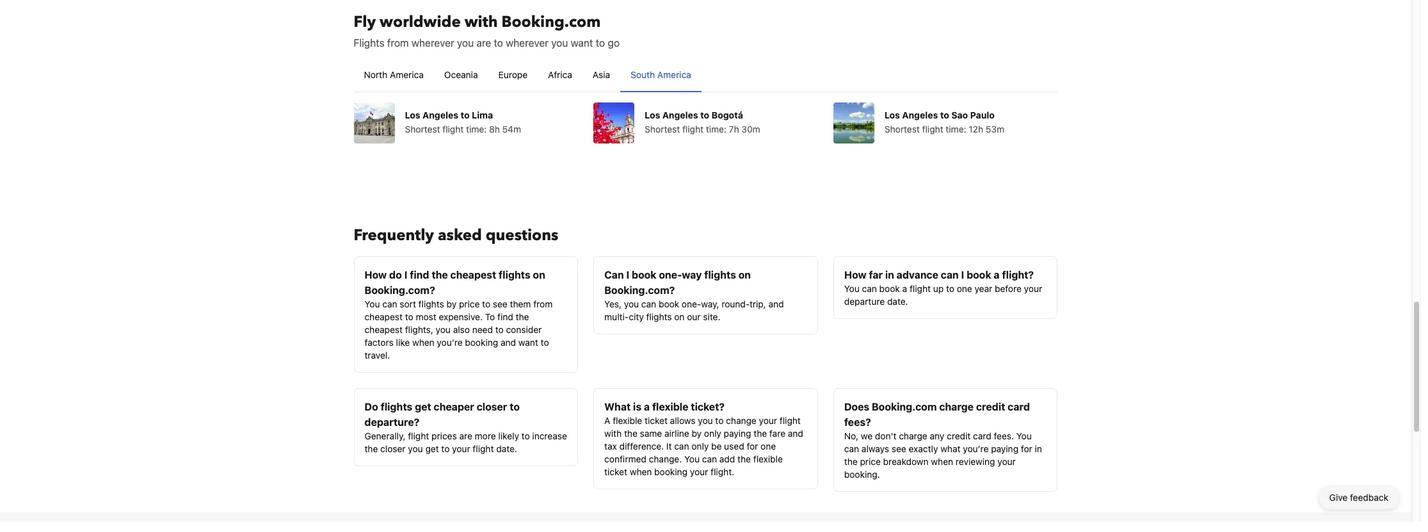Task type: describe. For each thing, give the bounding box(es) containing it.
time: for lima
[[466, 123, 487, 134]]

can inside how do i find the cheapest flights on booking.com? you can sort flights by price to see them from cheapest to most expensive. to find the cheapest flights, you also need to consider factors like when you're booking and want to travel.
[[383, 298, 398, 309]]

0 vertical spatial cheapest
[[451, 269, 497, 280]]

to down prices
[[442, 443, 450, 454]]

shortest inside los angeles to sao paulo shortest flight time: 12h 53m
[[885, 123, 920, 134]]

a
[[605, 415, 611, 426]]

price inside the does booking.com charge credit card fees? no, we don't charge any credit card fees. you can always see exactly what you're paying for in the price breakdown when reviewing your booking.
[[861, 456, 881, 467]]

paulo
[[971, 109, 995, 120]]

1 vertical spatial card
[[974, 430, 992, 441]]

asked
[[438, 225, 482, 246]]

city
[[629, 311, 644, 322]]

give
[[1330, 492, 1349, 503]]

you inside do flights get cheaper closer to departure? generally, flight prices are more likely to increase the closer you get to your flight date.
[[408, 443, 423, 454]]

the up consider
[[516, 311, 529, 322]]

flights up them
[[499, 269, 531, 280]]

you're
[[964, 443, 989, 454]]

los angeles to sao paulo shortest flight time: 12h 53m
[[885, 109, 1005, 134]]

always
[[862, 443, 890, 454]]

los for los angeles to sao paulo shortest flight time: 12h 53m
[[885, 109, 901, 120]]

0 vertical spatial charge
[[940, 401, 974, 412]]

1 vertical spatial a
[[903, 283, 908, 294]]

does
[[845, 401, 870, 412]]

to down 'sort' in the left of the page
[[405, 311, 414, 322]]

to inside how far in advance can i book a flight? you can book a flight up to one year before your departure date.
[[947, 283, 955, 294]]

when inside what is a flexible ticket? a flexible ticket allows you to change your flight with the same airline by only paying the fare and tax difference. it can only be used for one confirmed change. you can add the flexible ticket when booking your flight.
[[630, 466, 652, 477]]

give feedback
[[1330, 492, 1389, 503]]

see inside the does booking.com charge credit card fees? no, we don't charge any credit card fees. you can always see exactly what you're paying for in the price breakdown when reviewing your booking.
[[892, 443, 907, 454]]

booking.
[[845, 469, 881, 479]]

up
[[934, 283, 944, 294]]

angeles for sao
[[903, 109, 939, 120]]

how for how far in advance can i book a flight?
[[845, 269, 867, 280]]

them
[[510, 298, 531, 309]]

can inside can i book one-way flights on booking.com? yes, you can book one-way, round-trip, and multi-city flights on our site.
[[642, 298, 657, 309]]

paying inside what is a flexible ticket? a flexible ticket allows you to change your flight with the same airline by only paying the fare and tax difference. it can only be used for one confirmed change. you can add the flexible ticket when booking your flight.
[[724, 428, 752, 438]]

angeles for lima
[[423, 109, 459, 120]]

flight left prices
[[408, 430, 429, 441]]

north america
[[364, 69, 424, 80]]

generally,
[[365, 430, 406, 441]]

you inside what is a flexible ticket? a flexible ticket allows you to change your flight with the same airline by only paying the fare and tax difference. it can only be used for one confirmed change. you can add the flexible ticket when booking your flight.
[[685, 453, 700, 464]]

your up fare
[[759, 415, 778, 426]]

give feedback button
[[1320, 486, 1400, 509]]

like
[[396, 337, 410, 347]]

europe button
[[488, 58, 538, 91]]

flights inside do flights get cheaper closer to departure? generally, flight prices are more likely to increase the closer you get to your flight date.
[[381, 401, 413, 412]]

flights
[[354, 37, 385, 48]]

consider
[[506, 324, 542, 335]]

1 vertical spatial credit
[[947, 430, 971, 441]]

0 horizontal spatial ticket
[[605, 466, 628, 477]]

difference.
[[620, 440, 664, 451]]

2 vertical spatial cheapest
[[365, 324, 403, 335]]

flight.
[[711, 466, 735, 477]]

los for los angeles to lima shortest flight time: 8h 54m
[[405, 109, 421, 120]]

site.
[[704, 311, 721, 322]]

to inside what is a flexible ticket? a flexible ticket allows you to change your flight with the same airline by only paying the fare and tax difference. it can only be used for one confirmed change. you can add the flexible ticket when booking your flight.
[[716, 415, 724, 426]]

you inside can i book one-way flights on booking.com? yes, you can book one-way, round-trip, and multi-city flights on our site.
[[624, 298, 639, 309]]

by inside what is a flexible ticket? a flexible ticket allows you to change your flight with the same airline by only paying the fare and tax difference. it can only be used for one confirmed change. you can add the flexible ticket when booking your flight.
[[692, 428, 702, 438]]

how do i find the cheapest flights on booking.com? you can sort flights by price to see them from cheapest to most expensive. to find the cheapest flights, you also need to consider factors like when you're booking and want to travel.
[[365, 269, 553, 360]]

your inside how far in advance can i book a flight? you can book a flight up to one year before your departure date.
[[1025, 283, 1043, 294]]

booking.com? inside can i book one-way flights on booking.com? yes, you can book one-way, round-trip, and multi-city flights on our site.
[[605, 284, 675, 296]]

want inside the fly worldwide with booking.com flights from wherever you are to wherever you want to go
[[571, 37, 593, 48]]

change
[[726, 415, 757, 426]]

south america
[[631, 69, 692, 80]]

to left go
[[596, 37, 605, 48]]

book right the can
[[632, 269, 657, 280]]

your left the flight.
[[690, 466, 709, 477]]

fare
[[770, 428, 786, 438]]

i inside how far in advance can i book a flight? you can book a flight up to one year before your departure date.
[[962, 269, 965, 280]]

0 vertical spatial a
[[994, 269, 1000, 280]]

i inside can i book one-way flights on booking.com? yes, you can book one-way, round-trip, and multi-city flights on our site.
[[627, 269, 630, 280]]

by inside how do i find the cheapest flights on booking.com? you can sort flights by price to see them from cheapest to most expensive. to find the cheapest flights, you also need to consider factors like when you're booking and want to travel.
[[447, 298, 457, 309]]

what is a flexible ticket? a flexible ticket allows you to change your flight with the same airline by only paying the fare and tax difference. it can only be used for one confirmed change. you can add the flexible ticket when booking your flight.
[[605, 401, 804, 477]]

to down consider
[[541, 337, 549, 347]]

with inside the fly worldwide with booking.com flights from wherever you are to wherever you want to go
[[465, 11, 498, 32]]

oceania
[[444, 69, 478, 80]]

bogotá
[[712, 109, 744, 120]]

one inside what is a flexible ticket? a flexible ticket allows you to change your flight with the same airline by only paying the fare and tax difference. it can only be used for one confirmed change. you can add the flexible ticket when booking your flight.
[[761, 440, 776, 451]]

to
[[485, 311, 495, 322]]

before
[[995, 283, 1022, 294]]

booking.com inside the does booking.com charge credit card fees? no, we don't charge any credit card fees. you can always see exactly what you're paying for in the price breakdown when reviewing your booking.
[[872, 401, 937, 412]]

change.
[[649, 453, 682, 464]]

can
[[605, 269, 624, 280]]

1 vertical spatial only
[[692, 440, 709, 451]]

the inside the does booking.com charge credit card fees? no, we don't charge any credit card fees. you can always see exactly what you're paying for in the price breakdown when reviewing your booking.
[[845, 456, 858, 467]]

from inside the fly worldwide with booking.com flights from wherever you are to wherever you want to go
[[387, 37, 409, 48]]

1 vertical spatial charge
[[899, 430, 928, 441]]

trip,
[[750, 298, 767, 309]]

you inside what is a flexible ticket? a flexible ticket allows you to change your flight with the same airline by only paying the fare and tax difference. it can only be used for one confirmed change. you can add the flexible ticket when booking your flight.
[[698, 415, 713, 426]]

to inside los angeles to bogotá shortest flight time: 7h 30m
[[701, 109, 710, 120]]

flight inside los angeles to sao paulo shortest flight time: 12h 53m
[[923, 123, 944, 134]]

flight inside how far in advance can i book a flight? you can book a flight up to one year before your departure date.
[[910, 283, 931, 294]]

fees?
[[845, 416, 872, 428]]

what
[[605, 401, 631, 412]]

want inside how do i find the cheapest flights on booking.com? you can sort flights by price to see them from cheapest to most expensive. to find the cheapest flights, you also need to consider factors like when you're booking and want to travel.
[[519, 337, 539, 347]]

flight?
[[1003, 269, 1035, 280]]

54m
[[503, 123, 521, 134]]

the down used
[[738, 453, 751, 464]]

from inside how do i find the cheapest flights on booking.com? you can sort flights by price to see them from cheapest to most expensive. to find the cheapest flights, you also need to consider factors like when you're booking and want to travel.
[[534, 298, 553, 309]]

a inside what is a flexible ticket? a flexible ticket allows you to change your flight with the same airline by only paying the fare and tax difference. it can only be used for one confirmed change. you can add the flexible ticket when booking your flight.
[[644, 401, 650, 412]]

don't
[[876, 430, 897, 441]]

travel.
[[365, 349, 390, 360]]

flight inside what is a flexible ticket? a flexible ticket allows you to change your flight with the same airline by only paying the fare and tax difference. it can only be used for one confirmed change. you can add the flexible ticket when booking your flight.
[[780, 415, 801, 426]]

to up likely
[[510, 401, 520, 412]]

book down far
[[880, 283, 900, 294]]

1 vertical spatial one-
[[682, 298, 702, 309]]

2 wherever from the left
[[506, 37, 549, 48]]

los for los angeles to bogotá shortest flight time: 7h 30m
[[645, 109, 661, 120]]

flight inside los angeles to lima shortest flight time: 8h 54m
[[443, 123, 464, 134]]

more
[[475, 430, 496, 441]]

12h
[[969, 123, 984, 134]]

most
[[416, 311, 437, 322]]

airline
[[665, 428, 690, 438]]

departure?
[[365, 416, 420, 428]]

round-
[[722, 298, 750, 309]]

expensive.
[[439, 311, 483, 322]]

0 horizontal spatial flexible
[[613, 415, 643, 426]]

in inside the does booking.com charge credit card fees? no, we don't charge any credit card fees. you can always see exactly what you're paying for in the price breakdown when reviewing your booking.
[[1035, 443, 1043, 454]]

7h
[[729, 123, 740, 134]]

our
[[687, 311, 701, 322]]

1 vertical spatial closer
[[381, 443, 406, 454]]

and inside how do i find the cheapest flights on booking.com? you can sort flights by price to see them from cheapest to most expensive. to find the cheapest flights, you also need to consider factors like when you're booking and want to travel.
[[501, 337, 516, 347]]

time: for bogotá
[[706, 123, 727, 134]]

feedback
[[1351, 492, 1389, 503]]

yes,
[[605, 298, 622, 309]]

sao
[[952, 109, 969, 120]]

booking.com inside the fly worldwide with booking.com flights from wherever you are to wherever you want to go
[[502, 11, 601, 32]]

year
[[975, 283, 993, 294]]

the up difference.
[[624, 428, 638, 438]]

add
[[720, 453, 736, 464]]

be
[[712, 440, 722, 451]]

and inside can i book one-way flights on booking.com? yes, you can book one-way, round-trip, and multi-city flights on our site.
[[769, 298, 784, 309]]

worldwide
[[380, 11, 461, 32]]

fees.
[[994, 430, 1015, 441]]

the down "frequently asked questions"
[[432, 269, 448, 280]]

do
[[365, 401, 378, 412]]

cheaper
[[434, 401, 475, 412]]

are inside the fly worldwide with booking.com flights from wherever you are to wherever you want to go
[[477, 37, 491, 48]]

departure
[[845, 296, 885, 306]]

can i book one-way flights on booking.com? yes, you can book one-way, round-trip, and multi-city flights on our site.
[[605, 269, 784, 322]]

sort
[[400, 298, 416, 309]]

lima
[[472, 109, 493, 120]]

8h
[[489, 123, 500, 134]]

same
[[640, 428, 662, 438]]

asia
[[593, 69, 611, 80]]

0 vertical spatial credit
[[977, 401, 1006, 412]]

south america button
[[621, 58, 702, 91]]

you inside how do i find the cheapest flights on booking.com? you can sort flights by price to see them from cheapest to most expensive. to find the cheapest flights, you also need to consider factors like when you're booking and want to travel.
[[365, 298, 380, 309]]

price inside how do i find the cheapest flights on booking.com? you can sort flights by price to see them from cheapest to most expensive. to find the cheapest flights, you also need to consider factors like when you're booking and want to travel.
[[459, 298, 480, 309]]

1 horizontal spatial on
[[675, 311, 685, 322]]

los angeles to bogotá shortest flight time: 7h 30m
[[645, 109, 761, 134]]

africa button
[[538, 58, 583, 91]]

can down be
[[703, 453, 717, 464]]

your inside the does booking.com charge credit card fees? no, we don't charge any credit card fees. you can always see exactly what you're paying for in the price breakdown when reviewing your booking.
[[998, 456, 1016, 467]]

to inside los angeles to lima shortest flight time: 8h 54m
[[461, 109, 470, 120]]

no,
[[845, 430, 859, 441]]

asia button
[[583, 58, 621, 91]]

angeles for bogotá
[[663, 109, 699, 120]]

does booking.com charge credit card fees? no, we don't charge any credit card fees. you can always see exactly what you're paying for in the price breakdown when reviewing your booking.
[[845, 401, 1043, 479]]

one inside how far in advance can i book a flight? you can book a flight up to one year before your departure date.
[[957, 283, 973, 294]]

1 vertical spatial get
[[426, 443, 439, 454]]

exactly
[[909, 443, 939, 454]]

can inside the does booking.com charge credit card fees? no, we don't charge any credit card fees. you can always see exactly what you're paying for in the price breakdown when reviewing your booking.
[[845, 443, 860, 454]]

2 horizontal spatial on
[[739, 269, 751, 280]]

i inside how do i find the cheapest flights on booking.com? you can sort flights by price to see them from cheapest to most expensive. to find the cheapest flights, you also need to consider factors like when you're booking and want to travel.
[[405, 269, 408, 280]]

to up "europe" on the top left
[[494, 37, 503, 48]]

flight inside los angeles to bogotá shortest flight time: 7h 30m
[[683, 123, 704, 134]]

1 horizontal spatial ticket
[[645, 415, 668, 426]]

0 vertical spatial one-
[[659, 269, 682, 280]]

book left way,
[[659, 298, 680, 309]]

booking inside how do i find the cheapest flights on booking.com? you can sort flights by price to see them from cheapest to most expensive. to find the cheapest flights, you also need to consider factors like when you're booking and want to travel.
[[465, 337, 498, 347]]

to right likely
[[522, 430, 530, 441]]

flight down more
[[473, 443, 494, 454]]



Task type: vqa. For each thing, say whether or not it's contained in the screenshot.
monthly
no



Task type: locate. For each thing, give the bounding box(es) containing it.
america for north america
[[390, 69, 424, 80]]

fly worldwide with booking.com flights from wherever you are to wherever you want to go
[[354, 11, 620, 48]]

2 i from the left
[[627, 269, 630, 280]]

1 horizontal spatial want
[[571, 37, 593, 48]]

time: inside los angeles to bogotá shortest flight time: 7h 30m
[[706, 123, 727, 134]]

shortest for los angeles to bogotá shortest flight time: 7h 30m
[[645, 123, 680, 134]]

tab list containing north america
[[354, 58, 1058, 93]]

for right you're on the right
[[1022, 443, 1033, 454]]

1 horizontal spatial shortest
[[645, 123, 680, 134]]

1 wherever from the left
[[412, 37, 455, 48]]

1 horizontal spatial los
[[645, 109, 661, 120]]

0 vertical spatial see
[[493, 298, 508, 309]]

book up year
[[967, 269, 992, 280]]

from right the flights
[[387, 37, 409, 48]]

get
[[415, 401, 432, 412], [426, 443, 439, 454]]

any
[[930, 430, 945, 441]]

from right them
[[534, 298, 553, 309]]

booking.com
[[502, 11, 601, 32], [872, 401, 937, 412]]

the left fare
[[754, 428, 767, 438]]

credit up what
[[947, 430, 971, 441]]

0 horizontal spatial charge
[[899, 430, 928, 441]]

it
[[667, 440, 672, 451]]

closer
[[477, 401, 508, 412], [381, 443, 406, 454]]

a
[[994, 269, 1000, 280], [903, 283, 908, 294], [644, 401, 650, 412]]

1 horizontal spatial one
[[957, 283, 973, 294]]

factors
[[365, 337, 394, 347]]

0 vertical spatial from
[[387, 37, 409, 48]]

you up "oceania"
[[457, 37, 474, 48]]

0 horizontal spatial los
[[405, 109, 421, 120]]

with up "oceania"
[[465, 11, 498, 32]]

1 vertical spatial date.
[[497, 443, 518, 454]]

from
[[387, 37, 409, 48], [534, 298, 553, 309]]

0 horizontal spatial booking.com?
[[365, 284, 435, 296]]

how for how do i find the cheapest flights on booking.com?
[[365, 269, 387, 280]]

with
[[465, 11, 498, 32], [605, 428, 622, 438]]

1 horizontal spatial paying
[[992, 443, 1019, 454]]

booking down the change.
[[655, 466, 688, 477]]

2 horizontal spatial flexible
[[754, 453, 783, 464]]

los inside los angeles to lima shortest flight time: 8h 54m
[[405, 109, 421, 120]]

2 horizontal spatial a
[[994, 269, 1000, 280]]

to left "sao"
[[941, 109, 950, 120]]

0 horizontal spatial when
[[413, 337, 435, 347]]

flights,
[[405, 324, 434, 335]]

booking.com?
[[365, 284, 435, 296], [605, 284, 675, 296]]

1 horizontal spatial find
[[498, 311, 514, 322]]

2 horizontal spatial angeles
[[903, 109, 939, 120]]

0 horizontal spatial booking
[[465, 337, 498, 347]]

2 america from the left
[[658, 69, 692, 80]]

53m
[[986, 123, 1005, 134]]

flight left 8h
[[443, 123, 464, 134]]

we
[[861, 430, 873, 441]]

3 angeles from the left
[[903, 109, 939, 120]]

how inside how do i find the cheapest flights on booking.com? you can sort flights by price to see them from cheapest to most expensive. to find the cheapest flights, you also need to consider factors like when you're booking and want to travel.
[[365, 269, 387, 280]]

0 vertical spatial card
[[1008, 401, 1031, 412]]

0 horizontal spatial want
[[519, 337, 539, 347]]

shortest inside los angeles to bogotá shortest flight time: 7h 30m
[[645, 123, 680, 134]]

1 horizontal spatial time:
[[706, 123, 727, 134]]

want down consider
[[519, 337, 539, 347]]

what
[[941, 443, 961, 454]]

1 horizontal spatial and
[[769, 298, 784, 309]]

angeles inside los angeles to lima shortest flight time: 8h 54m
[[423, 109, 459, 120]]

time:
[[466, 123, 487, 134], [706, 123, 727, 134], [946, 123, 967, 134]]

you inside how far in advance can i book a flight? you can book a flight up to one year before your departure date.
[[845, 283, 860, 294]]

1 how from the left
[[365, 269, 387, 280]]

questions
[[486, 225, 559, 246]]

on up round-
[[739, 269, 751, 280]]

1 time: from the left
[[466, 123, 487, 134]]

angeles inside los angeles to sao paulo shortest flight time: 12h 53m
[[903, 109, 939, 120]]

1 vertical spatial price
[[861, 456, 881, 467]]

2 how from the left
[[845, 269, 867, 280]]

wherever down worldwide
[[412, 37, 455, 48]]

a up before
[[994, 269, 1000, 280]]

on inside how do i find the cheapest flights on booking.com? you can sort flights by price to see them from cheapest to most expensive. to find the cheapest flights, you also need to consider factors like when you're booking and want to travel.
[[533, 269, 546, 280]]

2 vertical spatial flexible
[[754, 453, 783, 464]]

a down advance
[[903, 283, 908, 294]]

when down what
[[932, 456, 954, 467]]

1 horizontal spatial a
[[903, 283, 908, 294]]

to left bogotá
[[701, 109, 710, 120]]

2 horizontal spatial time:
[[946, 123, 967, 134]]

credit
[[977, 401, 1006, 412], [947, 430, 971, 441]]

ticket?
[[691, 401, 725, 412]]

2 horizontal spatial los
[[885, 109, 901, 120]]

0 horizontal spatial time:
[[466, 123, 487, 134]]

los inside los angeles to sao paulo shortest flight time: 12h 53m
[[885, 109, 901, 120]]

1 america from the left
[[390, 69, 424, 80]]

a right is
[[644, 401, 650, 412]]

1 horizontal spatial with
[[605, 428, 622, 438]]

for inside the does booking.com charge credit card fees? no, we don't charge any credit card fees. you can always see exactly what you're paying for in the price breakdown when reviewing your booking.
[[1022, 443, 1033, 454]]

you
[[457, 37, 474, 48], [552, 37, 568, 48], [624, 298, 639, 309], [436, 324, 451, 335], [698, 415, 713, 426], [408, 443, 423, 454]]

to left lima
[[461, 109, 470, 120]]

1 los from the left
[[405, 109, 421, 120]]

closer up more
[[477, 401, 508, 412]]

0 horizontal spatial credit
[[947, 430, 971, 441]]

0 horizontal spatial from
[[387, 37, 409, 48]]

0 horizontal spatial are
[[460, 430, 473, 441]]

flights up "departure?"
[[381, 401, 413, 412]]

your inside do flights get cheaper closer to departure? generally, flight prices are more likely to increase the closer you get to your flight date.
[[452, 443, 471, 454]]

can down no,
[[845, 443, 860, 454]]

0 horizontal spatial card
[[974, 430, 992, 441]]

1 horizontal spatial flexible
[[653, 401, 689, 412]]

wherever
[[412, 37, 455, 48], [506, 37, 549, 48]]

time: inside los angeles to sao paulo shortest flight time: 12h 53m
[[946, 123, 967, 134]]

los
[[405, 109, 421, 120], [645, 109, 661, 120], [885, 109, 901, 120]]

0 vertical spatial only
[[705, 428, 722, 438]]

when
[[413, 337, 435, 347], [932, 456, 954, 467], [630, 466, 652, 477]]

0 horizontal spatial closer
[[381, 443, 406, 454]]

0 vertical spatial find
[[410, 269, 429, 280]]

frequently asked questions
[[354, 225, 559, 246]]

how
[[365, 269, 387, 280], [845, 269, 867, 280]]

increase
[[533, 430, 567, 441]]

flexible
[[653, 401, 689, 412], [613, 415, 643, 426], [754, 453, 783, 464]]

card up you're on the right
[[974, 430, 992, 441]]

you up africa
[[552, 37, 568, 48]]

2 angeles from the left
[[663, 109, 699, 120]]

africa
[[548, 69, 573, 80]]

your down prices
[[452, 443, 471, 454]]

is
[[634, 401, 642, 412]]

and
[[769, 298, 784, 309], [501, 337, 516, 347], [788, 428, 804, 438]]

frequently
[[354, 225, 434, 246]]

2 shortest from the left
[[645, 123, 680, 134]]

can left 'sort' in the left of the page
[[383, 298, 398, 309]]

america for south america
[[658, 69, 692, 80]]

ticket up same on the left
[[645, 415, 668, 426]]

go
[[608, 37, 620, 48]]

wherever up "europe" on the top left
[[506, 37, 549, 48]]

how left far
[[845, 269, 867, 280]]

shortest inside los angeles to lima shortest flight time: 8h 54m
[[405, 123, 440, 134]]

0 horizontal spatial shortest
[[405, 123, 440, 134]]

30m
[[742, 123, 761, 134]]

multi-
[[605, 311, 629, 322]]

fly
[[354, 11, 376, 32]]

by down allows
[[692, 428, 702, 438]]

1 horizontal spatial booking
[[655, 466, 688, 477]]

2 horizontal spatial and
[[788, 428, 804, 438]]

you're
[[437, 337, 463, 347]]

1 vertical spatial see
[[892, 443, 907, 454]]

1 angeles from the left
[[423, 109, 459, 120]]

you up departure
[[845, 283, 860, 294]]

0 horizontal spatial find
[[410, 269, 429, 280]]

los angeles to sao paulo image
[[834, 102, 875, 143]]

are up "oceania"
[[477, 37, 491, 48]]

1 horizontal spatial i
[[627, 269, 630, 280]]

2 vertical spatial and
[[788, 428, 804, 438]]

north
[[364, 69, 388, 80]]

date. down advance
[[888, 296, 909, 306]]

1 vertical spatial ticket
[[605, 466, 628, 477]]

can up departure
[[863, 283, 877, 294]]

you down ticket?
[[698, 415, 713, 426]]

to right need
[[496, 324, 504, 335]]

are inside do flights get cheaper closer to departure? generally, flight prices are more likely to increase the closer you get to your flight date.
[[460, 430, 473, 441]]

0 vertical spatial price
[[459, 298, 480, 309]]

allows
[[670, 415, 696, 426]]

0 horizontal spatial angeles
[[423, 109, 459, 120]]

1 booking.com? from the left
[[365, 284, 435, 296]]

to right up
[[947, 283, 955, 294]]

1 vertical spatial are
[[460, 430, 473, 441]]

1 vertical spatial want
[[519, 337, 539, 347]]

flexible up allows
[[653, 401, 689, 412]]

booking.com? up 'sort' in the left of the page
[[365, 284, 435, 296]]

charge
[[940, 401, 974, 412], [899, 430, 928, 441]]

can up up
[[941, 269, 959, 280]]

shortest right los angeles to sao paulo image
[[885, 123, 920, 134]]

date. inside how far in advance can i book a flight? you can book a flight up to one year before your departure date.
[[888, 296, 909, 306]]

angeles inside los angeles to bogotá shortest flight time: 7h 30m
[[663, 109, 699, 120]]

1 horizontal spatial card
[[1008, 401, 1031, 412]]

see inside how do i find the cheapest flights on booking.com? you can sort flights by price to see them from cheapest to most expensive. to find the cheapest flights, you also need to consider factors like when you're booking and want to travel.
[[493, 298, 508, 309]]

your down fees.
[[998, 456, 1016, 467]]

the down generally,
[[365, 443, 378, 454]]

0 vertical spatial date.
[[888, 296, 909, 306]]

america
[[390, 69, 424, 80], [658, 69, 692, 80]]

booking inside what is a flexible ticket? a flexible ticket allows you to change your flight with the same airline by only paying the fare and tax difference. it can only be used for one confirmed change. you can add the flexible ticket when booking your flight.
[[655, 466, 688, 477]]

0 vertical spatial with
[[465, 11, 498, 32]]

for inside what is a flexible ticket? a flexible ticket allows you to change your flight with the same airline by only paying the fare and tax difference. it can only be used for one confirmed change. you can add the flexible ticket when booking your flight.
[[747, 440, 759, 451]]

and inside what is a flexible ticket? a flexible ticket allows you to change your flight with the same airline by only paying the fare and tax difference. it can only be used for one confirmed change. you can add the flexible ticket when booking your flight.
[[788, 428, 804, 438]]

you up city
[[624, 298, 639, 309]]

the inside do flights get cheaper closer to departure? generally, flight prices are more likely to increase the closer you get to your flight date.
[[365, 443, 378, 454]]

2 horizontal spatial when
[[932, 456, 954, 467]]

america right south
[[658, 69, 692, 80]]

1 horizontal spatial charge
[[940, 401, 974, 412]]

3 time: from the left
[[946, 123, 967, 134]]

los right los angeles to bogotá 'image' in the top of the page
[[645, 109, 661, 120]]

0 vertical spatial get
[[415, 401, 432, 412]]

far
[[869, 269, 883, 280]]

1 vertical spatial flexible
[[613, 415, 643, 426]]

1 vertical spatial with
[[605, 428, 622, 438]]

2 vertical spatial a
[[644, 401, 650, 412]]

flights right way
[[705, 269, 737, 280]]

flights right city
[[647, 311, 672, 322]]

with inside what is a flexible ticket? a flexible ticket allows you to change your flight with the same airline by only paying the fare and tax difference. it can only be used for one confirmed change. you can add the flexible ticket when booking your flight.
[[605, 428, 622, 438]]

one down fare
[[761, 440, 776, 451]]

to up to
[[482, 298, 491, 309]]

and right trip, on the bottom right
[[769, 298, 784, 309]]

1 vertical spatial by
[[692, 428, 702, 438]]

also
[[453, 324, 470, 335]]

the up booking.
[[845, 456, 858, 467]]

0 horizontal spatial and
[[501, 337, 516, 347]]

want left go
[[571, 37, 593, 48]]

1 horizontal spatial see
[[892, 443, 907, 454]]

can up city
[[642, 298, 657, 309]]

flexible down fare
[[754, 453, 783, 464]]

0 vertical spatial flexible
[[653, 401, 689, 412]]

2 horizontal spatial i
[[962, 269, 965, 280]]

america right north
[[390, 69, 424, 80]]

booking.com up africa
[[502, 11, 601, 32]]

0 vertical spatial one
[[957, 283, 973, 294]]

1 horizontal spatial from
[[534, 298, 553, 309]]

0 vertical spatial in
[[886, 269, 895, 280]]

advance
[[897, 269, 939, 280]]

shortest right los angeles to bogotá 'image' in the top of the page
[[645, 123, 680, 134]]

card up fees.
[[1008, 401, 1031, 412]]

shortest for los angeles to lima shortest flight time: 8h 54m
[[405, 123, 440, 134]]

0 horizontal spatial with
[[465, 11, 498, 32]]

0 vertical spatial and
[[769, 298, 784, 309]]

tax
[[605, 440, 617, 451]]

0 horizontal spatial a
[[644, 401, 650, 412]]

you inside the does booking.com charge credit card fees? no, we don't charge any credit card fees. you can always see exactly what you're paying for in the price breakdown when reviewing your booking.
[[1017, 430, 1032, 441]]

2 los from the left
[[645, 109, 661, 120]]

1 vertical spatial one
[[761, 440, 776, 451]]

booking down need
[[465, 337, 498, 347]]

1 vertical spatial paying
[[992, 443, 1019, 454]]

0 horizontal spatial booking.com
[[502, 11, 601, 32]]

can right it
[[675, 440, 690, 451]]

0 horizontal spatial one
[[761, 440, 776, 451]]

1 vertical spatial in
[[1035, 443, 1043, 454]]

time: down "sao"
[[946, 123, 967, 134]]

to down ticket?
[[716, 415, 724, 426]]

1 vertical spatial from
[[534, 298, 553, 309]]

shortest right los angeles to lima image
[[405, 123, 440, 134]]

1 vertical spatial find
[[498, 311, 514, 322]]

1 i from the left
[[405, 269, 408, 280]]

paying down fees.
[[992, 443, 1019, 454]]

1 horizontal spatial for
[[1022, 443, 1033, 454]]

card
[[1008, 401, 1031, 412], [974, 430, 992, 441]]

do
[[389, 269, 402, 280]]

paying inside the does booking.com charge credit card fees? no, we don't charge any credit card fees. you can always see exactly what you're paying for in the price breakdown when reviewing your booking.
[[992, 443, 1019, 454]]

0 vertical spatial paying
[[724, 428, 752, 438]]

by up "expensive."
[[447, 298, 457, 309]]

your down flight?
[[1025, 283, 1043, 294]]

1 shortest from the left
[[405, 123, 440, 134]]

time: inside los angeles to lima shortest flight time: 8h 54m
[[466, 123, 487, 134]]

need
[[473, 324, 493, 335]]

1 horizontal spatial wherever
[[506, 37, 549, 48]]

to inside los angeles to sao paulo shortest flight time: 12h 53m
[[941, 109, 950, 120]]

1 horizontal spatial how
[[845, 269, 867, 280]]

how far in advance can i book a flight? you can book a flight up to one year before your departure date.
[[845, 269, 1043, 306]]

south
[[631, 69, 655, 80]]

see up to
[[493, 298, 508, 309]]

charge up exactly
[[899, 430, 928, 441]]

0 vertical spatial booking.com
[[502, 11, 601, 32]]

price down "always"
[[861, 456, 881, 467]]

how inside how far in advance can i book a flight? you can book a flight up to one year before your departure date.
[[845, 269, 867, 280]]

2 horizontal spatial shortest
[[885, 123, 920, 134]]

closer down generally,
[[381, 443, 406, 454]]

in inside how far in advance can i book a flight? you can book a flight up to one year before your departure date.
[[886, 269, 895, 280]]

0 vertical spatial booking
[[465, 337, 498, 347]]

1 vertical spatial booking.com
[[872, 401, 937, 412]]

and right fare
[[788, 428, 804, 438]]

1 horizontal spatial date.
[[888, 296, 909, 306]]

used
[[725, 440, 745, 451]]

0 horizontal spatial wherever
[[412, 37, 455, 48]]

tab list
[[354, 58, 1058, 93]]

when inside the does booking.com charge credit card fees? no, we don't charge any credit card fees. you can always see exactly what you're paying for in the price breakdown when reviewing your booking.
[[932, 456, 954, 467]]

flight down advance
[[910, 283, 931, 294]]

are
[[477, 37, 491, 48], [460, 430, 473, 441]]

0 vertical spatial closer
[[477, 401, 508, 412]]

los angeles to lima shortest flight time: 8h 54m
[[405, 109, 521, 134]]

want
[[571, 37, 593, 48], [519, 337, 539, 347]]

with up tax
[[605, 428, 622, 438]]

booking
[[465, 337, 498, 347], [655, 466, 688, 477]]

when inside how do i find the cheapest flights on booking.com? you can sort flights by price to see them from cheapest to most expensive. to find the cheapest flights, you also need to consider factors like when you're booking and want to travel.
[[413, 337, 435, 347]]

in right you're on the right
[[1035, 443, 1043, 454]]

one
[[957, 283, 973, 294], [761, 440, 776, 451]]

3 los from the left
[[885, 109, 901, 120]]

1 horizontal spatial closer
[[477, 401, 508, 412]]

charge up any
[[940, 401, 974, 412]]

cheapest
[[451, 269, 497, 280], [365, 311, 403, 322], [365, 324, 403, 335]]

i right do
[[405, 269, 408, 280]]

0 horizontal spatial in
[[886, 269, 895, 280]]

2 booking.com? from the left
[[605, 284, 675, 296]]

price up "expensive."
[[459, 298, 480, 309]]

do flights get cheaper closer to departure? generally, flight prices are more likely to increase the closer you get to your flight date.
[[365, 401, 567, 454]]

prices
[[432, 430, 457, 441]]

get left cheaper
[[415, 401, 432, 412]]

3 shortest from the left
[[885, 123, 920, 134]]

flights up most
[[419, 298, 444, 309]]

1 vertical spatial cheapest
[[365, 311, 403, 322]]

shortest
[[405, 123, 440, 134], [645, 123, 680, 134], [885, 123, 920, 134]]

get down prices
[[426, 443, 439, 454]]

america inside button
[[658, 69, 692, 80]]

in
[[886, 269, 895, 280], [1035, 443, 1043, 454]]

los inside los angeles to bogotá shortest flight time: 7h 30m
[[645, 109, 661, 120]]

you inside how do i find the cheapest flights on booking.com? you can sort flights by price to see them from cheapest to most expensive. to find the cheapest flights, you also need to consider factors like when you're booking and want to travel.
[[436, 324, 451, 335]]

booking.com up don't
[[872, 401, 937, 412]]

booking.com? inside how do i find the cheapest flights on booking.com? you can sort flights by price to see them from cheapest to most expensive. to find the cheapest flights, you also need to consider factors like when you're booking and want to travel.
[[365, 284, 435, 296]]

0 horizontal spatial by
[[447, 298, 457, 309]]

1 horizontal spatial by
[[692, 428, 702, 438]]

date. inside do flights get cheaper closer to departure? generally, flight prices are more likely to increase the closer you get to your flight date.
[[497, 443, 518, 454]]

way,
[[702, 298, 720, 309]]

you left 'sort' in the left of the page
[[365, 298, 380, 309]]

paying up used
[[724, 428, 752, 438]]

2 time: from the left
[[706, 123, 727, 134]]

ticket down confirmed
[[605, 466, 628, 477]]

see
[[493, 298, 508, 309], [892, 443, 907, 454]]

you up you're
[[436, 324, 451, 335]]

3 i from the left
[[962, 269, 965, 280]]

america inside button
[[390, 69, 424, 80]]

how left do
[[365, 269, 387, 280]]

los angeles to lima image
[[354, 102, 395, 143]]

0 vertical spatial want
[[571, 37, 593, 48]]

los angeles to bogotá image
[[594, 102, 635, 143]]

flights
[[499, 269, 531, 280], [705, 269, 737, 280], [419, 298, 444, 309], [647, 311, 672, 322], [381, 401, 413, 412]]



